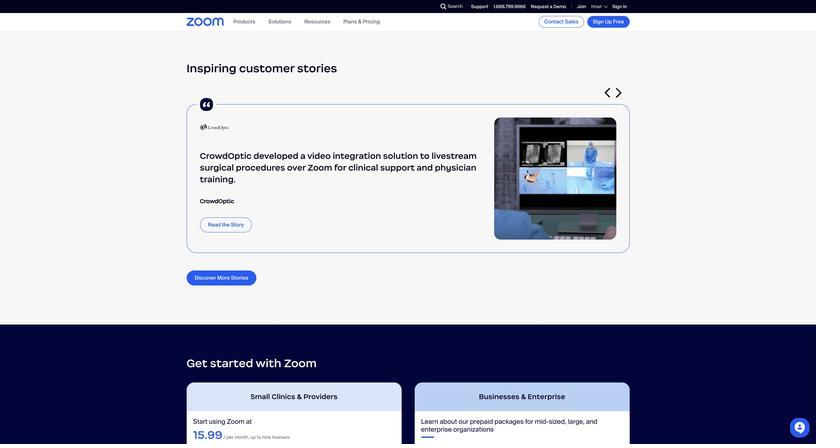 Task type: vqa. For each thing, say whether or not it's contained in the screenshot.
Small Clinics & Providers
yes



Task type: describe. For each thing, give the bounding box(es) containing it.
physician
[[435, 163, 477, 173]]

zoom inside start using zoom at 15.99 / per month, up to nine licenses
[[227, 418, 245, 427]]

/
[[224, 435, 226, 441]]

support
[[472, 4, 489, 9]]

host button
[[592, 4, 608, 9]]

host
[[592, 4, 602, 9]]

solutions
[[269, 18, 292, 25]]

read the story link
[[200, 218, 252, 233]]

developed
[[254, 151, 299, 161]]

story
[[231, 222, 244, 229]]

start using zoom at 15.99 / per month, up to nine licenses
[[193, 418, 290, 443]]

get started with zoom
[[187, 357, 317, 371]]

next slide image
[[616, 88, 622, 98]]

crowdoptic for crowdoptic
[[200, 198, 234, 205]]

large,
[[568, 418, 585, 427]]

crowdoptic for crowdoptic developed a video integration solution to livestream surgical procedures over zoom for clinical support and physician training.
[[200, 151, 252, 161]]

& for businesses
[[522, 393, 526, 402]]

start
[[193, 418, 208, 427]]

businesses
[[479, 393, 520, 402]]

prepaid
[[470, 418, 493, 427]]

sign in
[[613, 4, 627, 9]]

more
[[217, 275, 230, 282]]

to inside 'crowdoptic developed a video integration solution to livestream surgical procedures over zoom for clinical support and physician training.'
[[420, 151, 430, 161]]

licenses
[[272, 435, 290, 441]]

a inside 'crowdoptic developed a video integration solution to livestream surgical procedures over zoom for clinical support and physician training.'
[[301, 151, 306, 161]]

contact sales link
[[539, 16, 584, 28]]

resources
[[305, 18, 331, 25]]

and inside 'crowdoptic developed a video integration solution to livestream surgical procedures over zoom for clinical support and physician training.'
[[417, 163, 433, 173]]

sign for sign up free
[[593, 18, 604, 25]]

0 horizontal spatial &
[[297, 393, 302, 402]]

contact
[[545, 18, 564, 25]]

the
[[222, 222, 230, 229]]

support link
[[472, 4, 489, 9]]

training.
[[200, 174, 236, 185]]

started
[[210, 357, 253, 371]]

plans & pricing link
[[344, 18, 380, 25]]

request a demo link
[[531, 4, 567, 9]]

in
[[624, 4, 627, 9]]

organizations
[[454, 426, 494, 434]]

using
[[209, 418, 225, 427]]

resources button
[[305, 18, 331, 25]]

packages
[[495, 418, 524, 427]]

zoom inside 'crowdoptic developed a video integration solution to livestream surgical procedures over zoom for clinical support and physician training.'
[[308, 163, 333, 173]]

mid-
[[535, 418, 549, 427]]

procedures
[[236, 163, 285, 173]]

enterprise
[[528, 393, 566, 402]]

surgical
[[200, 163, 234, 173]]

for inside 'crowdoptic developed a video integration solution to livestream surgical procedures over zoom for clinical support and physician training.'
[[335, 163, 347, 173]]

per
[[227, 435, 234, 441]]

support
[[381, 163, 415, 173]]

nine
[[262, 435, 271, 441]]

testimonial icon image
[[197, 95, 216, 114]]

sized,
[[549, 418, 567, 427]]

our
[[459, 418, 469, 427]]

sign in link
[[613, 4, 627, 9]]

zoom logo image
[[187, 18, 224, 26]]

pricing
[[363, 18, 380, 25]]



Task type: locate. For each thing, give the bounding box(es) containing it.
1 vertical spatial zoom
[[284, 357, 317, 371]]

about
[[440, 418, 457, 427]]

0 horizontal spatial to
[[257, 435, 261, 441]]

a left demo
[[550, 4, 553, 9]]

discover
[[195, 275, 216, 282]]

and
[[417, 163, 433, 173], [587, 418, 598, 427]]

clinics
[[272, 393, 295, 402]]

& left enterprise
[[522, 393, 526, 402]]

1 horizontal spatial to
[[420, 151, 430, 161]]

0 vertical spatial a
[[550, 4, 553, 9]]

None search field
[[417, 1, 442, 12]]

crowdoptic down training. at the left top of page
[[200, 198, 234, 205]]

to
[[420, 151, 430, 161], [257, 435, 261, 441]]

1 horizontal spatial sign
[[613, 4, 622, 9]]

1 horizontal spatial and
[[587, 418, 598, 427]]

1 horizontal spatial &
[[358, 18, 362, 25]]

sign up free
[[593, 18, 625, 25]]

zoom left at
[[227, 418, 245, 427]]

sign up free link
[[588, 16, 630, 28]]

clinical
[[349, 163, 379, 173]]

free
[[614, 18, 625, 25]]

up
[[251, 435, 256, 441]]

1 vertical spatial sign
[[593, 18, 604, 25]]

sign
[[613, 4, 622, 9], [593, 18, 604, 25]]

0 horizontal spatial for
[[335, 163, 347, 173]]

& right clinics
[[297, 393, 302, 402]]

1 vertical spatial and
[[587, 418, 598, 427]]

&
[[358, 18, 362, 25], [297, 393, 302, 402], [522, 393, 526, 402]]

and inside learn about our prepaid packages for mid-sized, large, and enterprise organizations
[[587, 418, 598, 427]]

crowdoptic image
[[200, 118, 229, 137]]

join
[[577, 4, 587, 9]]

products
[[234, 18, 256, 25]]

discover more stories link
[[187, 271, 257, 286]]

contact sales
[[545, 18, 579, 25]]

0 vertical spatial zoom
[[308, 163, 333, 173]]

1.888.799.9666
[[494, 4, 526, 9]]

zoom down the 'video'
[[308, 163, 333, 173]]

learn about our prepaid packages for mid-sized, large, and enterprise organizations
[[421, 418, 598, 434]]

0 vertical spatial to
[[420, 151, 430, 161]]

crowdoptic
[[200, 151, 252, 161], [200, 198, 234, 205]]

testimonialcarouselitemblockproxy-3 element
[[187, 95, 630, 253]]

discover more stories
[[195, 275, 249, 282]]

1 vertical spatial to
[[257, 435, 261, 441]]

integration
[[333, 151, 381, 161]]

get
[[187, 357, 208, 371]]

solution
[[383, 151, 418, 161]]

enterprise
[[421, 426, 452, 434]]

plans & pricing
[[344, 18, 380, 25]]

1 vertical spatial for
[[526, 418, 534, 427]]

demo
[[554, 4, 567, 9]]

15.99
[[193, 428, 223, 443]]

zoom
[[308, 163, 333, 173], [284, 357, 317, 371], [227, 418, 245, 427]]

for inside learn about our prepaid packages for mid-sized, large, and enterprise organizations
[[526, 418, 534, 427]]

0 vertical spatial sign
[[613, 4, 622, 9]]

at
[[246, 418, 252, 427]]

0 horizontal spatial sign
[[593, 18, 604, 25]]

1.888.799.9666 link
[[494, 4, 526, 9]]

0 vertical spatial for
[[335, 163, 347, 173]]

2 vertical spatial zoom
[[227, 418, 245, 427]]

0 vertical spatial and
[[417, 163, 433, 173]]

zoom right with
[[284, 357, 317, 371]]

join link
[[577, 4, 587, 9]]

0 vertical spatial crowdoptic
[[200, 151, 252, 161]]

search image
[[441, 4, 447, 9], [441, 4, 447, 9]]

request
[[531, 4, 549, 9]]

sign left in
[[613, 4, 622, 9]]

with
[[256, 357, 282, 371]]

month,
[[235, 435, 250, 441]]

read
[[208, 222, 221, 229]]

stories
[[231, 275, 249, 282]]

request a demo
[[531, 4, 567, 9]]

plans
[[344, 18, 357, 25]]

a up "over"
[[301, 151, 306, 161]]

sales
[[565, 18, 579, 25]]

for left mid-
[[526, 418, 534, 427]]

1 vertical spatial crowdoptic
[[200, 198, 234, 205]]

to right up at the bottom
[[257, 435, 261, 441]]

1 vertical spatial a
[[301, 151, 306, 161]]

businesses & enterprise
[[479, 393, 566, 402]]

small
[[251, 393, 270, 402]]

to right solution
[[420, 151, 430, 161]]

for down integration in the top left of the page
[[335, 163, 347, 173]]

video
[[307, 151, 331, 161]]

for
[[335, 163, 347, 173], [526, 418, 534, 427]]

1 horizontal spatial a
[[550, 4, 553, 9]]

sign for sign in
[[613, 4, 622, 9]]

crowdoptic developed a video integration solution to livestream surgical procedures over zoom for clinical support and physician training.
[[200, 151, 477, 185]]

providers
[[304, 393, 338, 402]]

to inside start using zoom at 15.99 / per month, up to nine licenses
[[257, 435, 261, 441]]

and right large,
[[587, 418, 598, 427]]

1 crowdoptic from the top
[[200, 151, 252, 161]]

read the story
[[208, 222, 244, 229]]

small clinics & providers
[[251, 393, 338, 402]]

a
[[550, 4, 553, 9], [301, 151, 306, 161]]

1 horizontal spatial for
[[526, 418, 534, 427]]

products button
[[234, 18, 256, 25]]

& right plans
[[358, 18, 362, 25]]

inspiring customer stories
[[187, 61, 337, 76]]

customer
[[239, 61, 295, 76]]

stories
[[297, 61, 337, 76]]

learn
[[421, 418, 439, 427]]

inspiring
[[187, 61, 237, 76]]

0 horizontal spatial a
[[301, 151, 306, 161]]

over
[[287, 163, 306, 173]]

solutions button
[[269, 18, 292, 25]]

doctor reading xrays image
[[494, 118, 617, 240]]

search
[[448, 3, 463, 9]]

livestream
[[432, 151, 477, 161]]

and down solution
[[417, 163, 433, 173]]

2 horizontal spatial &
[[522, 393, 526, 402]]

up
[[605, 18, 612, 25]]

sign left up
[[593, 18, 604, 25]]

0 horizontal spatial and
[[417, 163, 433, 173]]

crowdoptic up the surgical
[[200, 151, 252, 161]]

crowdoptic inside 'crowdoptic developed a video integration solution to livestream surgical procedures over zoom for clinical support and physician training.'
[[200, 151, 252, 161]]

& for plans
[[358, 18, 362, 25]]

2 crowdoptic from the top
[[200, 198, 234, 205]]

previous slide image
[[605, 88, 611, 98]]



